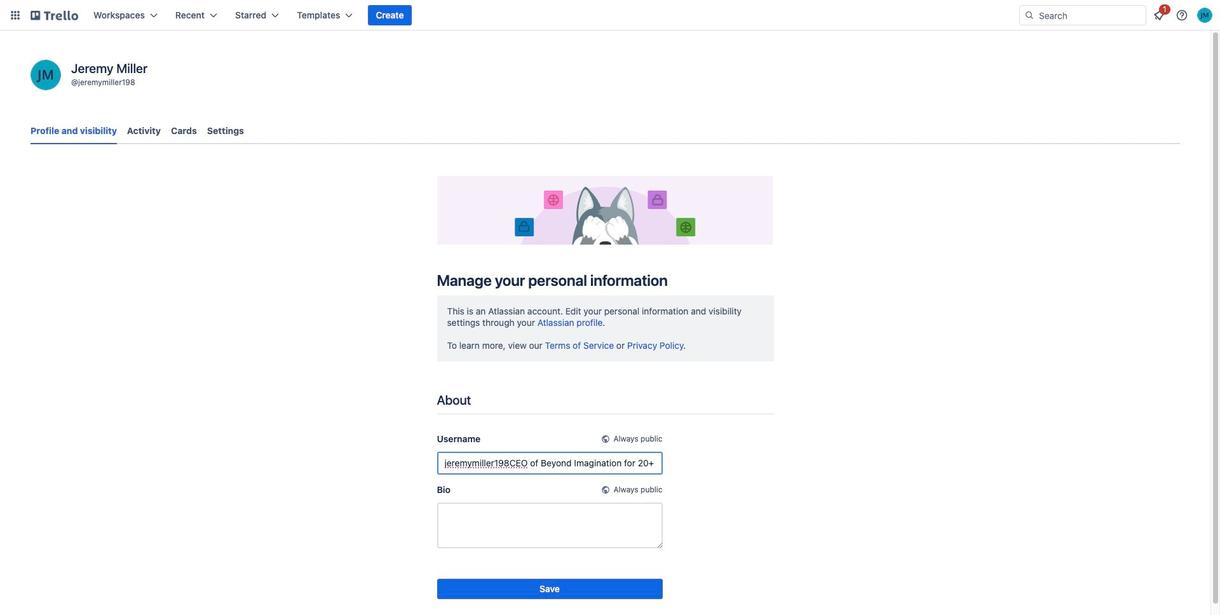 Task type: locate. For each thing, give the bounding box(es) containing it.
jeremy miller (jeremymiller198) image right open information menu icon
[[1198, 8, 1213, 23]]

jeremy miller (jeremymiller198) image
[[1198, 8, 1213, 23], [31, 60, 61, 90]]

primary element
[[0, 0, 1221, 31]]

1 horizontal spatial jeremy miller (jeremymiller198) image
[[1198, 8, 1213, 23]]

None text field
[[437, 503, 663, 549]]

Search field
[[1020, 5, 1147, 25]]

0 vertical spatial jeremy miller (jeremymiller198) image
[[1198, 8, 1213, 23]]

None text field
[[437, 452, 663, 475]]

search image
[[1025, 10, 1035, 20]]

jeremy miller (jeremymiller198) image down back to home "image"
[[31, 60, 61, 90]]

jeremy miller (jeremymiller198) image inside primary element
[[1198, 8, 1213, 23]]

0 horizontal spatial jeremy miller (jeremymiller198) image
[[31, 60, 61, 90]]



Task type: vqa. For each thing, say whether or not it's contained in the screenshot.
The Open Information Menu image
yes



Task type: describe. For each thing, give the bounding box(es) containing it.
back to home image
[[31, 5, 78, 25]]

open information menu image
[[1176, 9, 1189, 22]]

1 notification image
[[1152, 8, 1167, 23]]

1 vertical spatial jeremy miller (jeremymiller198) image
[[31, 60, 61, 90]]



